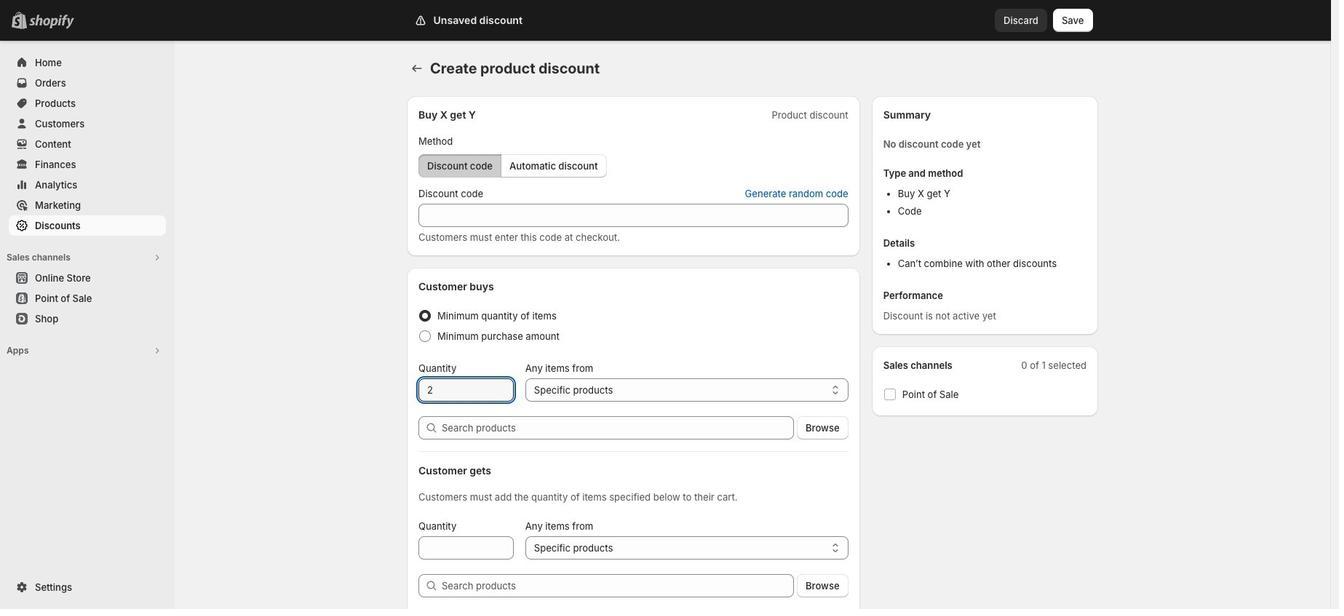 Task type: locate. For each thing, give the bounding box(es) containing it.
shopify image
[[29, 15, 74, 29]]

0 vertical spatial search products text field
[[442, 416, 794, 440]]

None text field
[[418, 204, 848, 227], [418, 378, 514, 402], [418, 536, 514, 560], [418, 204, 848, 227], [418, 378, 514, 402], [418, 536, 514, 560]]

1 vertical spatial search products text field
[[442, 574, 794, 597]]

1 search products text field from the top
[[442, 416, 794, 440]]

Search products text field
[[442, 416, 794, 440], [442, 574, 794, 597]]



Task type: describe. For each thing, give the bounding box(es) containing it.
2 search products text field from the top
[[442, 574, 794, 597]]



Task type: vqa. For each thing, say whether or not it's contained in the screenshot.
topmost SEARCH PRODUCTS text box
yes



